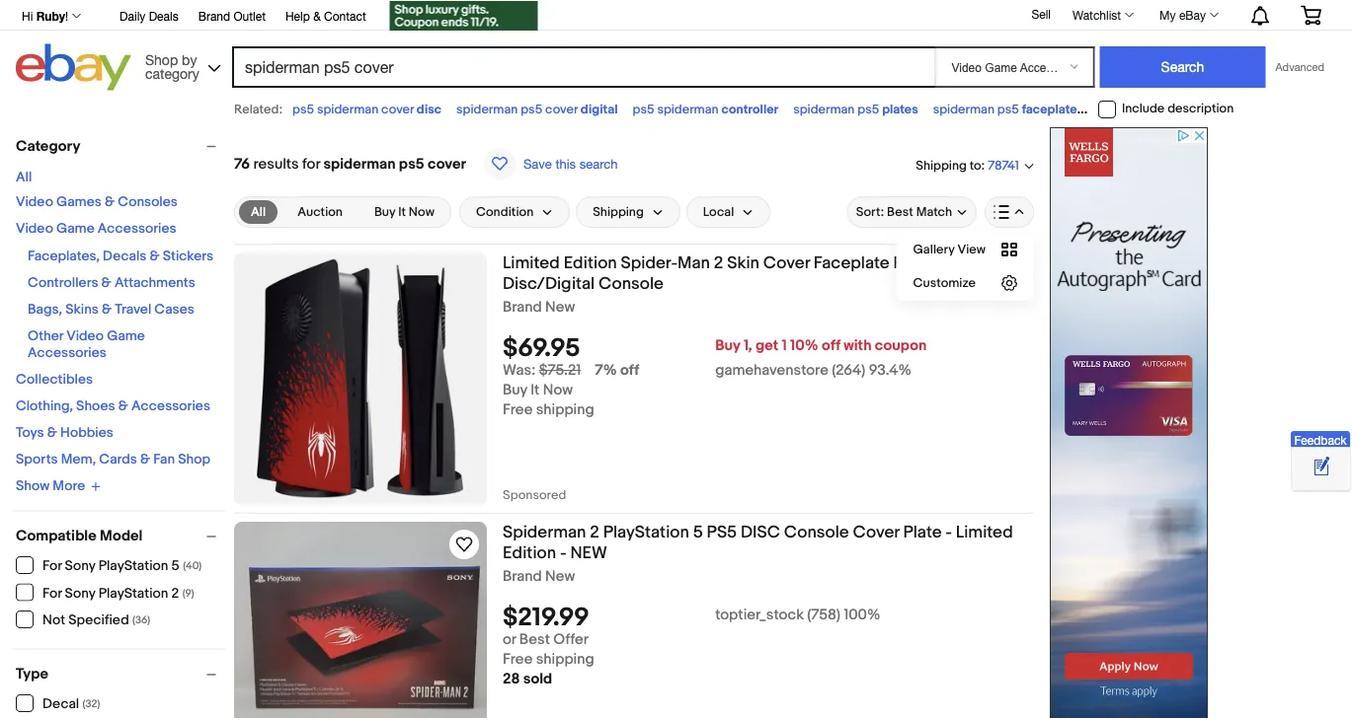 Task type: vqa. For each thing, say whether or not it's contained in the screenshot.
seller for Contact
no



Task type: locate. For each thing, give the bounding box(es) containing it.
1
[[782, 337, 787, 355]]

$75.21
[[539, 362, 581, 380]]

console
[[599, 274, 664, 294], [784, 522, 849, 543]]

off left with
[[822, 337, 840, 355]]

0 vertical spatial 5
[[693, 522, 703, 543]]

shipping left the to at the top of page
[[916, 158, 967, 173]]

1 horizontal spatial ps5
[[921, 253, 951, 274]]

2 vertical spatial buy
[[503, 382, 527, 400]]

buy left 1,
[[715, 337, 740, 355]]

spiderman
[[317, 102, 378, 117], [456, 102, 518, 117], [657, 102, 719, 117], [793, 102, 855, 117], [933, 102, 995, 117], [1116, 102, 1178, 117], [323, 155, 396, 173]]

2 vertical spatial playstation
[[99, 586, 168, 602]]

(32)
[[83, 699, 100, 712]]

hi ruby !
[[22, 9, 68, 23]]

1 vertical spatial buy
[[715, 337, 740, 355]]

best right or
[[519, 632, 550, 650]]

0 horizontal spatial edition
[[503, 543, 556, 564]]

faceplate
[[1022, 102, 1077, 117]]

1 horizontal spatial all
[[251, 204, 266, 220]]

playstation inside spiderman 2 playstation 5 ps5 disc console cover plate - limited edition - new brand new
[[603, 522, 689, 543]]

ps5 left disc
[[707, 522, 737, 543]]

shipping
[[536, 402, 594, 419], [536, 652, 594, 669]]

for for for sony playstation 5
[[42, 558, 62, 575]]

shipping for offer
[[536, 652, 594, 669]]

0 vertical spatial game
[[56, 221, 94, 238]]

0 vertical spatial all link
[[16, 169, 32, 186]]

accessories up fan
[[131, 398, 210, 415]]

0 vertical spatial shipping
[[916, 158, 967, 173]]

contact
[[324, 9, 366, 23]]

playstation for (40)
[[99, 558, 168, 575]]

0 horizontal spatial best
[[519, 632, 550, 650]]

spiderman right disc
[[456, 102, 518, 117]]

new
[[545, 299, 575, 317], [545, 568, 575, 586]]

get the coupon image
[[390, 1, 538, 31]]

ps5 up save
[[521, 102, 542, 117]]

video game accessories link
[[16, 221, 176, 238]]

1 vertical spatial limited
[[956, 522, 1013, 543]]

help
[[285, 9, 310, 23]]

0 horizontal spatial console
[[599, 274, 664, 294]]

1 horizontal spatial it
[[531, 382, 540, 400]]

1 vertical spatial it
[[531, 382, 540, 400]]

& left fan
[[140, 452, 150, 469]]

video for video games & consoles
[[16, 194, 53, 211]]

console left man
[[599, 274, 664, 294]]

& inside account navigation
[[313, 9, 321, 23]]

sony for for sony playstation 2
[[65, 586, 95, 602]]

for up customize
[[893, 253, 917, 274]]

& right toys
[[47, 425, 57, 442]]

1 horizontal spatial limited
[[956, 522, 1013, 543]]

0 vertical spatial shop
[[145, 51, 178, 68]]

local button
[[686, 197, 771, 228]]

2 free from the top
[[503, 652, 533, 669]]

shipping
[[916, 158, 967, 173], [593, 205, 644, 220]]

free inside gamehavenstore (264) 93.4% buy it now free shipping
[[503, 402, 533, 419]]

1 vertical spatial cover
[[853, 522, 899, 543]]

0 vertical spatial new
[[545, 299, 575, 317]]

shipping inside shipping dropdown button
[[593, 205, 644, 220]]

spiderman
[[503, 522, 586, 543]]

sony up not specified (36)
[[65, 586, 95, 602]]

2 horizontal spatial 2
[[714, 253, 723, 274]]

shipping inside the shipping to : 78741
[[916, 158, 967, 173]]

1 horizontal spatial all link
[[239, 200, 278, 224]]

1 vertical spatial shipping
[[536, 652, 594, 669]]

video left 'games'
[[16, 194, 53, 211]]

1 vertical spatial free
[[503, 652, 533, 669]]

shop by category
[[145, 51, 199, 81]]

2 sony from the top
[[65, 586, 95, 602]]

buy for buy 1, get 1 10% off with coupon
[[715, 337, 740, 355]]

1 horizontal spatial shipping
[[916, 158, 967, 173]]

100%
[[844, 607, 880, 625]]

None submit
[[1100, 46, 1266, 88]]

ps5
[[921, 253, 951, 274], [707, 522, 737, 543]]

1 vertical spatial 5
[[171, 558, 179, 575]]

for up not
[[42, 586, 62, 602]]

1 new from the top
[[545, 299, 575, 317]]

$219.99
[[503, 604, 589, 634]]

collectibles clothing, shoes & accessories toys & hobbies sports mem, cards & fan shop
[[16, 372, 210, 469]]

new down disc/digital
[[545, 299, 575, 317]]

1 vertical spatial shipping
[[593, 205, 644, 220]]

limited right plate
[[956, 522, 1013, 543]]

0 horizontal spatial ps5
[[707, 522, 737, 543]]

now left condition at the left top of the page
[[409, 205, 434, 220]]

game down travel
[[107, 328, 145, 345]]

1 vertical spatial shop
[[178, 452, 210, 469]]

deals
[[149, 9, 178, 23]]

1 horizontal spatial best
[[887, 205, 913, 220]]

2 vertical spatial 2
[[171, 586, 179, 602]]

watchlist link
[[1062, 3, 1143, 27]]

all link down 76
[[239, 200, 278, 224]]

0 horizontal spatial shipping
[[593, 205, 644, 220]]

brand up $219.99 on the left
[[503, 568, 542, 586]]

shipping down offer
[[536, 652, 594, 669]]

console inside limited edition spider-man 2 skin cover faceplate for ps5 disc/digital console brand new
[[599, 274, 664, 294]]

decals
[[103, 248, 146, 265]]

0 vertical spatial video
[[16, 194, 53, 211]]

0 vertical spatial playstation
[[603, 522, 689, 543]]

cover down disc
[[428, 155, 466, 173]]

accessories up collectibles
[[28, 345, 107, 362]]

0 horizontal spatial 2
[[171, 586, 179, 602]]

for inside limited edition spider-man 2 skin cover faceplate for ps5 disc/digital console brand new
[[893, 253, 917, 274]]

1 vertical spatial brand
[[503, 299, 542, 317]]

0 vertical spatial for
[[893, 253, 917, 274]]

1 sony from the top
[[65, 558, 95, 575]]

1 vertical spatial console
[[784, 522, 849, 543]]

playstation for ps5
[[603, 522, 689, 543]]

2
[[714, 253, 723, 274], [590, 522, 599, 543], [171, 586, 179, 602]]

games
[[56, 194, 102, 211]]

2 new from the top
[[545, 568, 575, 586]]

2 vertical spatial brand
[[503, 568, 542, 586]]

now down $75.21
[[543, 382, 573, 400]]

1 vertical spatial accessories
[[28, 345, 107, 362]]

0 vertical spatial it
[[398, 205, 406, 220]]

brand down disc/digital
[[503, 299, 542, 317]]

1 vertical spatial video
[[16, 221, 53, 238]]

cover right skin at the right of page
[[763, 253, 810, 274]]

ps5 up buy it now
[[399, 155, 424, 173]]

0 vertical spatial brand
[[198, 9, 230, 23]]

related:
[[234, 102, 283, 117]]

help & contact
[[285, 9, 366, 23]]

1 horizontal spatial edition
[[564, 253, 617, 274]]

my ebay
[[1160, 8, 1206, 22]]

for for for sony playstation 2
[[42, 586, 62, 602]]

1 horizontal spatial 5
[[693, 522, 703, 543]]

shipping down $75.21
[[536, 402, 594, 419]]

0 vertical spatial buy
[[374, 205, 395, 220]]

2 left (9)
[[171, 586, 179, 602]]

game
[[56, 221, 94, 238], [107, 328, 145, 345]]

shipping inside gamehavenstore (264) 93.4% buy it now free shipping
[[536, 402, 594, 419]]

new down new
[[545, 568, 575, 586]]

shop left by
[[145, 51, 178, 68]]

shop right fan
[[178, 452, 210, 469]]

limited
[[503, 253, 560, 274], [956, 522, 1013, 543]]

gamehavenstore (264) 93.4% buy it now free shipping
[[503, 362, 911, 419]]

- right plate
[[945, 522, 952, 543]]

edition inside limited edition spider-man 2 skin cover faceplate for ps5 disc/digital console brand new
[[564, 253, 617, 274]]

0 vertical spatial now
[[409, 205, 434, 220]]

0 horizontal spatial game
[[56, 221, 94, 238]]

1 shipping from the top
[[536, 402, 594, 419]]

0 horizontal spatial off
[[620, 362, 639, 380]]

spiderman ps5 cover digital
[[456, 102, 618, 117]]

cover left plate
[[853, 522, 899, 543]]

now inside gamehavenstore (264) 93.4% buy it now free shipping
[[543, 382, 573, 400]]

ps5 left include
[[1092, 102, 1113, 117]]

sony
[[65, 558, 95, 575], [65, 586, 95, 602]]

1 vertical spatial new
[[545, 568, 575, 586]]

1 vertical spatial playstation
[[99, 558, 168, 575]]

watchlist
[[1073, 8, 1121, 22]]

cover left digital
[[545, 102, 578, 117]]

include
[[1122, 101, 1165, 117]]

1 horizontal spatial cover
[[853, 522, 899, 543]]

show more
[[16, 478, 85, 495]]

1 vertical spatial for
[[42, 558, 62, 575]]

limited edition spider-man 2 skin cover faceplate for ps5 disc/digital console link
[[503, 253, 1034, 299]]

1 horizontal spatial buy
[[503, 382, 527, 400]]

0 vertical spatial 2
[[714, 253, 723, 274]]

fan
[[153, 452, 175, 469]]

limited edition spider-man 2 skin cover faceplate for ps5 disc/digital console heading
[[503, 253, 951, 294]]

collectibles link
[[16, 372, 93, 389]]

none submit inside shop by category banner
[[1100, 46, 1266, 88]]

76 results for spiderman ps5 cover
[[234, 155, 466, 173]]

type button
[[16, 666, 225, 684]]

main content
[[234, 127, 1034, 719]]

controllers
[[28, 275, 98, 292]]

1 vertical spatial sony
[[65, 586, 95, 602]]

2 vertical spatial for
[[42, 586, 62, 602]]

shop by category banner
[[11, 0, 1336, 96]]

ps5
[[292, 102, 314, 117], [521, 102, 542, 117], [633, 102, 654, 117], [858, 102, 879, 117], [997, 102, 1019, 117], [1092, 102, 1113, 117], [399, 155, 424, 173]]

0 vertical spatial off
[[822, 337, 840, 355]]

1 vertical spatial best
[[519, 632, 550, 650]]

spiderman right controller
[[793, 102, 855, 117]]

1 free from the top
[[503, 402, 533, 419]]

local
[[703, 205, 734, 220]]

daily deals link
[[120, 6, 178, 28]]

free down was:
[[503, 402, 533, 419]]

sold
[[523, 671, 552, 689]]

brand inside limited edition spider-man 2 skin cover faceplate for ps5 disc/digital console brand new
[[503, 299, 542, 317]]

0 horizontal spatial all
[[16, 169, 32, 186]]

advertisement region
[[1050, 127, 1208, 719]]

all link down category
[[16, 169, 32, 186]]

your shopping cart image
[[1300, 5, 1322, 25]]

78741
[[988, 158, 1019, 174]]

0 vertical spatial limited
[[503, 253, 560, 274]]

faceplates, decals & stickers controllers & attachments bags, skins & travel cases other video game accessories
[[28, 248, 213, 362]]

spiderman 2 playstation 5 ps5 disc console cover plate - limited edition - new heading
[[503, 522, 1013, 564]]

free inside the toptier_stock (758) 100% or best offer free shipping 28 sold
[[503, 652, 533, 669]]

toptier_stock
[[715, 607, 804, 625]]

spider-
[[621, 253, 678, 274]]

sports mem, cards & fan shop link
[[16, 452, 210, 469]]

& up attachments
[[150, 248, 160, 265]]

& up the video game accessories
[[105, 194, 115, 211]]

customize button
[[897, 267, 1033, 300]]

feedback
[[1294, 433, 1347, 447]]

ruby
[[36, 9, 65, 23]]

2 vertical spatial accessories
[[131, 398, 210, 415]]

limited edition spider-man 2 skin cover faceplate for ps5 disc/digital console image
[[234, 253, 487, 506]]

free for buy
[[503, 402, 533, 419]]

sony down compatible model
[[65, 558, 95, 575]]

was: $75.21
[[503, 362, 581, 380]]

1 vertical spatial game
[[107, 328, 145, 345]]

it down was: $75.21
[[531, 382, 540, 400]]

off right 7%
[[620, 362, 639, 380]]

all down results
[[251, 204, 266, 220]]

more
[[53, 478, 85, 495]]

video down skins
[[66, 328, 104, 345]]

save this search
[[523, 156, 618, 171]]

new
[[570, 543, 607, 564]]

& right help
[[313, 9, 321, 23]]

ps5 inside limited edition spider-man 2 skin cover faceplate for ps5 disc/digital console brand new
[[921, 253, 951, 274]]

video
[[16, 194, 53, 211], [16, 221, 53, 238], [66, 328, 104, 345]]

1 horizontal spatial 2
[[590, 522, 599, 543]]

5 left (40)
[[171, 558, 179, 575]]

edition left new
[[503, 543, 556, 564]]

faceplate
[[814, 253, 889, 274]]

All selected text field
[[251, 203, 266, 221]]

2 vertical spatial video
[[66, 328, 104, 345]]

1 vertical spatial ps5
[[707, 522, 737, 543]]

1 vertical spatial off
[[620, 362, 639, 380]]

game down 'games'
[[56, 221, 94, 238]]

Search for anything text field
[[235, 48, 931, 86]]

hobbies
[[60, 425, 113, 442]]

decal
[[42, 697, 79, 714]]

1 vertical spatial edition
[[503, 543, 556, 564]]

1 vertical spatial 2
[[590, 522, 599, 543]]

brand inside 'link'
[[198, 9, 230, 23]]

it down 76 results for spiderman ps5 cover
[[398, 205, 406, 220]]

0 vertical spatial free
[[503, 402, 533, 419]]

shipping inside the toptier_stock (758) 100% or best offer free shipping 28 sold
[[536, 652, 594, 669]]

0 horizontal spatial limited
[[503, 253, 560, 274]]

bags,
[[28, 302, 62, 319]]

1 vertical spatial all link
[[239, 200, 278, 224]]

buy
[[374, 205, 395, 220], [715, 337, 740, 355], [503, 382, 527, 400]]

2 inside spiderman 2 playstation 5 ps5 disc console cover plate - limited edition - new brand new
[[590, 522, 599, 543]]

0 vertical spatial shipping
[[536, 402, 594, 419]]

console right disc
[[784, 522, 849, 543]]

buy down was:
[[503, 382, 527, 400]]

sony for for sony playstation 5
[[65, 558, 95, 575]]

it inside gamehavenstore (264) 93.4% buy it now free shipping
[[531, 382, 540, 400]]

1 horizontal spatial now
[[543, 382, 573, 400]]

video games & consoles
[[16, 194, 178, 211]]

(264)
[[832, 362, 865, 380]]

- left new
[[560, 543, 566, 564]]

2 left skin at the right of page
[[714, 253, 723, 274]]

video up faceplates,
[[16, 221, 53, 238]]

spiderman 2 playstation 5 ps5 disc console cover plate - limited edition - new image
[[234, 522, 487, 719]]

1 horizontal spatial console
[[784, 522, 849, 543]]

0 vertical spatial edition
[[564, 253, 617, 274]]

for
[[893, 253, 917, 274], [42, 558, 62, 575], [42, 586, 62, 602]]

2 shipping from the top
[[536, 652, 594, 669]]

limited down 'condition' dropdown button
[[503, 253, 560, 274]]

gamehavenstore
[[715, 362, 828, 380]]

2 right spiderman
[[590, 522, 599, 543]]

all down category
[[16, 169, 32, 186]]

brand left outlet
[[198, 9, 230, 23]]

& right shoes
[[118, 398, 128, 415]]

0 vertical spatial sony
[[65, 558, 95, 575]]

shipping down search
[[593, 205, 644, 220]]

for down compatible
[[42, 558, 62, 575]]

spiderman ps5 faceplate
[[933, 102, 1077, 117]]

skins
[[65, 302, 99, 319]]

5 inside spiderman 2 playstation 5 ps5 disc console cover plate - limited edition - new brand new
[[693, 522, 703, 543]]

category
[[16, 137, 80, 155]]

stickers
[[163, 248, 213, 265]]

5 for ps5
[[693, 522, 703, 543]]

2 horizontal spatial buy
[[715, 337, 740, 355]]

game inside faceplates, decals & stickers controllers & attachments bags, skins & travel cases other video game accessories
[[107, 328, 145, 345]]

cover right include
[[1191, 102, 1224, 117]]

1 horizontal spatial -
[[945, 522, 952, 543]]

accessories inside collectibles clothing, shoes & accessories toys & hobbies sports mem, cards & fan shop
[[131, 398, 210, 415]]

this
[[555, 156, 576, 171]]

all link inside main content
[[239, 200, 278, 224]]

faceplates,
[[28, 248, 100, 265]]

5 left disc
[[693, 522, 703, 543]]

0 vertical spatial best
[[887, 205, 913, 220]]

5 for (40)
[[171, 558, 179, 575]]

0 vertical spatial console
[[599, 274, 664, 294]]

category
[[145, 65, 199, 81]]

0 horizontal spatial now
[[409, 205, 434, 220]]

brand inside spiderman 2 playstation 5 ps5 disc console cover plate - limited edition - new brand new
[[503, 568, 542, 586]]

shop inside shop by category
[[145, 51, 178, 68]]

0 horizontal spatial it
[[398, 205, 406, 220]]

free up 28
[[503, 652, 533, 669]]

cover left disc
[[381, 102, 414, 117]]

search
[[579, 156, 618, 171]]

0 horizontal spatial cover
[[763, 253, 810, 274]]

by
[[182, 51, 197, 68]]

0 horizontal spatial -
[[560, 543, 566, 564]]

buy down 76 results for spiderman ps5 cover
[[374, 205, 395, 220]]

best right sort: on the top of the page
[[887, 205, 913, 220]]

shipping button
[[576, 197, 680, 228]]

1 vertical spatial now
[[543, 382, 573, 400]]

ps5 up customize
[[921, 253, 951, 274]]

0 horizontal spatial 5
[[171, 558, 179, 575]]

edition left spider-
[[564, 253, 617, 274]]

1 horizontal spatial game
[[107, 328, 145, 345]]

accessories down consoles
[[98, 221, 176, 238]]

0 vertical spatial cover
[[763, 253, 810, 274]]

0 vertical spatial ps5
[[921, 253, 951, 274]]

0 horizontal spatial buy
[[374, 205, 395, 220]]

video game accessories
[[16, 221, 176, 238]]

view
[[957, 242, 986, 258]]



Task type: describe. For each thing, give the bounding box(es) containing it.
sell
[[1031, 7, 1051, 21]]

gallery
[[913, 242, 955, 258]]

buy 1, get 1 10% off with coupon
[[715, 337, 927, 355]]

my
[[1160, 8, 1176, 22]]

limited inside limited edition spider-man 2 skin cover faceplate for ps5 disc/digital console brand new
[[503, 253, 560, 274]]

shipping for now
[[536, 402, 594, 419]]

account navigation
[[11, 0, 1336, 33]]

spiderman ps5 plates
[[793, 102, 918, 117]]

not
[[42, 613, 65, 630]]

buy it now
[[374, 205, 434, 220]]

shop inside collectibles clothing, shoes & accessories toys & hobbies sports mem, cards & fan shop
[[178, 452, 210, 469]]

my ebay link
[[1149, 3, 1228, 27]]

cases
[[154, 302, 194, 319]]

category button
[[16, 137, 225, 155]]

condition button
[[459, 197, 570, 228]]

shipping to : 78741
[[916, 158, 1019, 174]]

offer
[[553, 632, 589, 650]]

0 horizontal spatial all link
[[16, 169, 32, 186]]

shipping for shipping
[[593, 205, 644, 220]]

coupon
[[875, 337, 927, 355]]

accessories inside faceplates, decals & stickers controllers & attachments bags, skins & travel cases other video game accessories
[[28, 345, 107, 362]]

2 inside limited edition spider-man 2 skin cover faceplate for ps5 disc/digital console brand new
[[714, 253, 723, 274]]

video games & consoles link
[[16, 194, 178, 211]]

bags, skins & travel cases link
[[28, 302, 194, 319]]

man
[[678, 253, 710, 274]]

ps5 inside spiderman 2 playstation 5 ps5 disc console cover plate - limited edition - new brand new
[[707, 522, 737, 543]]

specified
[[68, 613, 129, 630]]

ps5 right digital
[[633, 102, 654, 117]]

with
[[844, 337, 872, 355]]

playstation for (9)
[[99, 586, 168, 602]]

save
[[523, 156, 552, 171]]

new inside spiderman 2 playstation 5 ps5 disc console cover plate - limited edition - new brand new
[[545, 568, 575, 586]]

model
[[100, 528, 143, 546]]

ps5 right related:
[[292, 102, 314, 117]]

(9)
[[182, 588, 194, 600]]

sports
[[16, 452, 58, 469]]

76
[[234, 155, 250, 173]]

results
[[253, 155, 299, 173]]

limited inside spiderman 2 playstation 5 ps5 disc console cover plate - limited edition - new brand new
[[956, 522, 1013, 543]]

sort: best match button
[[847, 197, 977, 228]]

travel
[[115, 302, 151, 319]]

new inside limited edition spider-man 2 skin cover faceplate for ps5 disc/digital console brand new
[[545, 299, 575, 317]]

clothing,
[[16, 398, 73, 415]]

for
[[302, 155, 320, 173]]

10%
[[790, 337, 818, 355]]

edition inside spiderman 2 playstation 5 ps5 disc console cover plate - limited edition - new brand new
[[503, 543, 556, 564]]

it inside buy it now link
[[398, 205, 406, 220]]

advanced link
[[1266, 47, 1334, 87]]

1 vertical spatial all
[[251, 204, 266, 220]]

listing options selector. list view selected. image
[[994, 204, 1025, 220]]

for sony playstation 5 (40)
[[42, 558, 202, 575]]

type
[[16, 666, 48, 684]]

clothing, shoes & accessories link
[[16, 398, 210, 415]]

main content containing $69.95
[[234, 127, 1034, 719]]

ebay
[[1179, 8, 1206, 22]]

video for video game accessories
[[16, 221, 53, 238]]

buy for buy it now
[[374, 205, 395, 220]]

& up the bags, skins & travel cases link at the left top
[[101, 275, 111, 292]]

1 horizontal spatial off
[[822, 337, 840, 355]]

auction link
[[286, 200, 354, 224]]

buy inside gamehavenstore (264) 93.4% buy it now free shipping
[[503, 382, 527, 400]]

(758)
[[807, 607, 840, 625]]

watch spiderman 2 playstation 5 ps5 disc console cover plate - limited edition - new image
[[452, 533, 476, 557]]

sell link
[[1023, 7, 1060, 21]]

spiderman right "for"
[[323, 155, 396, 173]]

spiderman down my at the right
[[1116, 102, 1178, 117]]

buy it now link
[[362, 200, 446, 224]]

brand outlet link
[[198, 6, 266, 28]]

best inside the toptier_stock (758) 100% or best offer free shipping 28 sold
[[519, 632, 550, 650]]

other video game accessories link
[[28, 328, 145, 362]]

gallery view link
[[897, 233, 1033, 267]]

attachments
[[114, 275, 195, 292]]

$69.95
[[503, 334, 580, 365]]

customize
[[913, 276, 976, 291]]

(40)
[[183, 560, 202, 573]]

free for or
[[503, 652, 533, 669]]

get
[[755, 337, 778, 355]]

or
[[503, 632, 516, 650]]

spiderman up the shipping to : 78741
[[933, 102, 995, 117]]

sort: best match
[[856, 205, 952, 220]]

(36)
[[132, 615, 150, 628]]

7% off
[[595, 362, 639, 380]]

faceplates, decals & stickers link
[[28, 248, 213, 265]]

spiderman 2 playstation 5 ps5 disc console cover plate - limited edition - new link
[[503, 522, 1034, 568]]

show
[[16, 478, 50, 495]]

!
[[65, 9, 68, 23]]

controller
[[721, 102, 778, 117]]

limited edition spider-man 2 skin cover faceplate for ps5 disc/digital console brand new
[[503, 253, 951, 317]]

toptier_stock (758) 100% or best offer free shipping 28 sold
[[503, 607, 880, 689]]

auction
[[297, 205, 343, 220]]

shoes
[[76, 398, 115, 415]]

93.4%
[[869, 362, 911, 380]]

controllers & attachments link
[[28, 275, 195, 292]]

condition
[[476, 205, 533, 220]]

0 vertical spatial all
[[16, 169, 32, 186]]

ps5 left faceplate
[[997, 102, 1019, 117]]

include description
[[1122, 101, 1234, 117]]

console inside spiderman 2 playstation 5 ps5 disc console cover plate - limited edition - new brand new
[[784, 522, 849, 543]]

shipping for shipping to : 78741
[[916, 158, 967, 173]]

spiderman up 76 results for spiderman ps5 cover
[[317, 102, 378, 117]]

disc
[[741, 522, 780, 543]]

not specified (36)
[[42, 613, 150, 630]]

0 vertical spatial accessories
[[98, 221, 176, 238]]

advanced
[[1275, 61, 1324, 74]]

ps5 spiderman
[[1092, 102, 1181, 117]]

daily deals
[[120, 9, 178, 23]]

cover inside spiderman 2 playstation 5 ps5 disc console cover plate - limited edition - new brand new
[[853, 522, 899, 543]]

best inside dropdown button
[[887, 205, 913, 220]]

cover inside limited edition spider-man 2 skin cover faceplate for ps5 disc/digital console brand new
[[763, 253, 810, 274]]

spiderman left controller
[[657, 102, 719, 117]]

& right skins
[[102, 302, 112, 319]]

video inside faceplates, decals & stickers controllers & attachments bags, skins & travel cases other video game accessories
[[66, 328, 104, 345]]

ps5 spiderman cover disc
[[292, 102, 441, 117]]

shop by category button
[[136, 44, 225, 86]]

ps5 left "plates"
[[858, 102, 879, 117]]

sort:
[[856, 205, 884, 220]]

compatible model
[[16, 528, 143, 546]]



